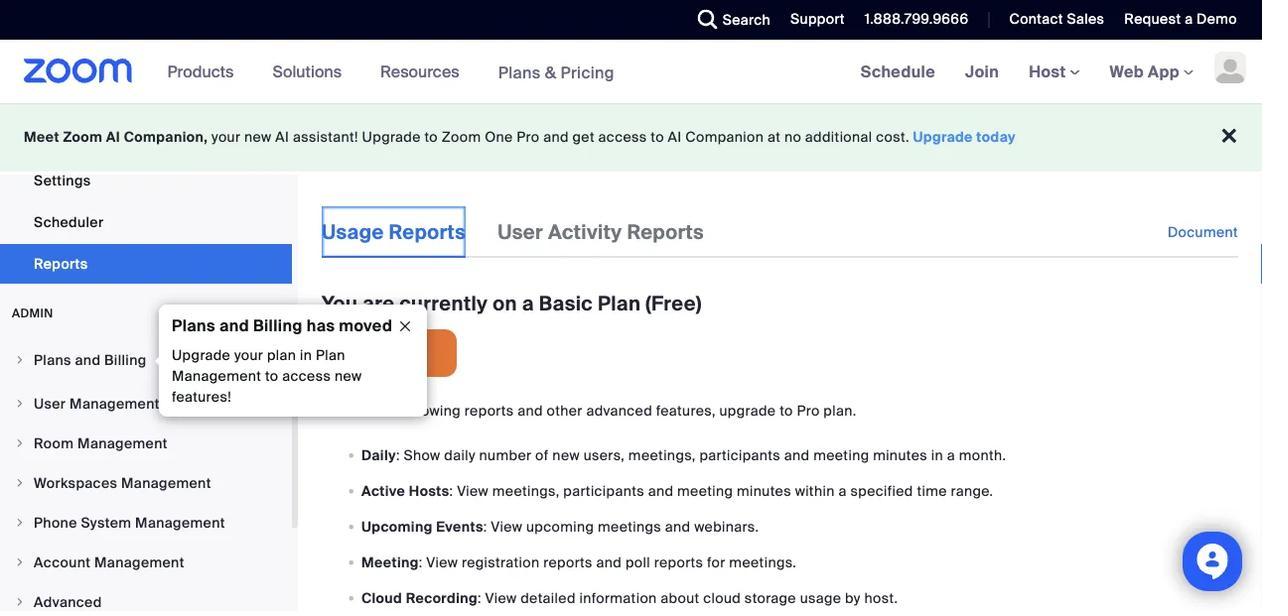 Task type: vqa. For each thing, say whether or not it's contained in the screenshot.
moved on the bottom of page
yes



Task type: describe. For each thing, give the bounding box(es) containing it.
usage
[[800, 589, 841, 608]]

upcoming
[[361, 518, 433, 536]]

no
[[784, 128, 801, 146]]

management for user management
[[70, 395, 160, 413]]

plans & pricing
[[498, 62, 615, 83]]

within
[[795, 482, 835, 500]]

and down daily : show daily number of new users, meetings, participants and meeting minutes in a month.
[[648, 482, 674, 500]]

webinars.
[[694, 518, 759, 536]]

events
[[436, 518, 483, 536]]

plan inside upgrade your plan in plan management to access new features!
[[316, 347, 345, 365]]

0 horizontal spatial meetings,
[[492, 482, 560, 500]]

3 right image from the top
[[14, 597, 26, 609]]

reports for registration
[[543, 554, 593, 572]]

0 vertical spatial plan
[[598, 291, 641, 316]]

upgrade
[[719, 402, 776, 421]]

user for user activity reports
[[498, 219, 543, 245]]

resources button
[[380, 40, 468, 103]]

account management
[[34, 554, 184, 572]]

(free)
[[646, 291, 702, 316]]

to inside upgrade your plan in plan management to access new features!
[[265, 367, 279, 386]]

view for events
[[491, 518, 523, 536]]

plans for plans & pricing
[[498, 62, 541, 83]]

in inside upgrade your plan in plan management to access new features!
[[300, 347, 312, 365]]

host.
[[864, 589, 898, 608]]

request a demo
[[1124, 10, 1237, 28]]

activity
[[548, 219, 622, 245]]

search
[[723, 10, 771, 29]]

new inside upgrade your plan in plan management to access new features!
[[335, 367, 362, 386]]

get
[[573, 128, 595, 146]]

new inside meet zoom ai companion, 'footer'
[[244, 128, 272, 146]]

management for workspaces management
[[121, 474, 211, 493]]

user management menu item
[[0, 385, 292, 423]]

time
[[917, 482, 947, 500]]

upgrade inside upgrade your plan in plan management to access new features!
[[172, 347, 231, 365]]

: for events
[[483, 518, 487, 536]]

0 vertical spatial minutes
[[873, 446, 928, 465]]

close image
[[389, 317, 421, 337]]

meetings
[[598, 518, 661, 536]]

meet
[[24, 128, 59, 146]]

additional
[[805, 128, 872, 146]]

host
[[1029, 61, 1070, 82]]

0 horizontal spatial participants
[[563, 482, 644, 500]]

1.888.799.9666
[[865, 10, 969, 28]]

2 horizontal spatial reports
[[654, 554, 703, 572]]

1 horizontal spatial reports
[[389, 219, 466, 245]]

following
[[401, 402, 461, 421]]

daily : show daily number of new users, meetings, participants and meeting minutes in a month.
[[361, 446, 1006, 465]]

upgrade today link
[[913, 128, 1016, 146]]

a left demo at right top
[[1185, 10, 1193, 28]]

meetings navigation
[[846, 40, 1262, 105]]

scheduler
[[34, 213, 104, 231]]

your inside upgrade your plan in plan management to access new features!
[[234, 347, 263, 365]]

meet zoom ai companion, your new ai assistant! upgrade to zoom one pro and get access to ai companion at no additional cost. upgrade today
[[24, 128, 1016, 146]]

: for hosts
[[449, 482, 453, 500]]

other
[[547, 402, 583, 421]]

plans and billing has moved
[[172, 315, 392, 336]]

usage reports
[[322, 219, 466, 245]]

cloud
[[361, 589, 402, 608]]

profile picture image
[[1214, 52, 1246, 83]]

the
[[375, 402, 397, 421]]

upcoming events : view upcoming meetings and webinars.
[[361, 518, 759, 536]]

range.
[[951, 482, 993, 500]]

room management menu item
[[0, 425, 292, 463]]

information
[[579, 589, 657, 608]]

plans and billing has moved tooltip
[[154, 305, 427, 417]]

products
[[167, 61, 234, 82]]

account
[[34, 554, 91, 572]]

today
[[976, 128, 1016, 146]]

currently
[[400, 291, 488, 316]]

web app
[[1110, 61, 1180, 82]]

at
[[768, 128, 781, 146]]

solutions
[[272, 61, 342, 82]]

1 vertical spatial in
[[931, 446, 943, 465]]

and inside plans and billing menu item
[[75, 351, 101, 369]]

workspaces management menu item
[[0, 465, 292, 502]]

0 vertical spatial meeting
[[813, 446, 869, 465]]

specified
[[850, 482, 913, 500]]

storage
[[745, 589, 796, 608]]

room management
[[34, 434, 168, 453]]

for
[[707, 554, 726, 572]]

schedule
[[861, 61, 936, 82]]

host button
[[1029, 61, 1080, 82]]

right image for plans and billing
[[14, 355, 26, 366]]

phone
[[34, 514, 77, 532]]

a right on
[[522, 291, 534, 316]]

user management
[[34, 395, 160, 413]]

contact
[[1009, 10, 1063, 28]]

reports inside personal menu menu
[[34, 255, 88, 273]]

advanced
[[586, 402, 653, 421]]

join link
[[950, 40, 1014, 103]]

upgrade inside upgrade button
[[355, 343, 423, 364]]

account management menu item
[[0, 544, 292, 582]]

search button
[[683, 0, 776, 40]]

join
[[965, 61, 999, 82]]

1 zoom from the left
[[63, 128, 103, 146]]

poll
[[625, 554, 650, 572]]

cloud
[[703, 589, 741, 608]]

right image for room management
[[14, 438, 26, 450]]

a left month.
[[947, 446, 955, 465]]

upgrade your plan in plan management to access new features!
[[172, 347, 362, 407]]

: for recording
[[478, 589, 481, 608]]

and left other
[[518, 402, 543, 421]]

resources
[[380, 61, 459, 82]]

view for hosts
[[457, 482, 489, 500]]

app
[[1148, 61, 1180, 82]]

phone system management
[[34, 514, 225, 532]]

tabs of report home tab list
[[322, 207, 736, 258]]

&
[[545, 62, 556, 83]]

billing for plans and billing has moved
[[253, 315, 303, 336]]

to down the resources dropdown button
[[424, 128, 438, 146]]



Task type: locate. For each thing, give the bounding box(es) containing it.
1 horizontal spatial plan
[[598, 291, 641, 316]]

0 horizontal spatial reports
[[34, 255, 88, 273]]

1 vertical spatial access
[[282, 367, 331, 386]]

0 horizontal spatial minutes
[[737, 482, 791, 500]]

in right plan
[[300, 347, 312, 365]]

2 horizontal spatial plans
[[498, 62, 541, 83]]

2 horizontal spatial reports
[[627, 219, 704, 245]]

of
[[535, 446, 549, 465]]

ai left companion
[[668, 128, 682, 146]]

companion
[[685, 128, 764, 146]]

and inside plans and billing has moved tooltip
[[219, 315, 249, 336]]

1 horizontal spatial meeting
[[813, 446, 869, 465]]

hosts
[[409, 482, 449, 500]]

1 horizontal spatial access
[[598, 128, 647, 146]]

0 horizontal spatial billing
[[104, 351, 147, 369]]

side navigation navigation
[[0, 0, 298, 612]]

reports up number
[[465, 402, 514, 421]]

a right within
[[839, 482, 847, 500]]

1 horizontal spatial pro
[[797, 402, 820, 421]]

access
[[598, 128, 647, 146], [282, 367, 331, 386]]

workspaces management
[[34, 474, 211, 493]]

1 horizontal spatial minutes
[[873, 446, 928, 465]]

3 ai from the left
[[668, 128, 682, 146]]

your inside meet zoom ai companion, 'footer'
[[212, 128, 241, 146]]

view up recording
[[426, 554, 458, 572]]

and up user management
[[75, 351, 101, 369]]

billing
[[253, 315, 303, 336], [104, 351, 147, 369]]

right image for user management
[[14, 398, 26, 410]]

plan
[[267, 347, 296, 365]]

1.888.799.9666 button
[[850, 0, 974, 40], [865, 10, 969, 28]]

: up registration
[[483, 518, 487, 536]]

web
[[1110, 61, 1144, 82]]

meeting down plan.
[[813, 446, 869, 465]]

and
[[543, 128, 569, 146], [219, 315, 249, 336], [75, 351, 101, 369], [518, 402, 543, 421], [784, 446, 810, 465], [648, 482, 674, 500], [665, 518, 691, 536], [596, 554, 622, 572]]

billing inside menu item
[[104, 351, 147, 369]]

on
[[493, 291, 517, 316]]

zoom right meet
[[63, 128, 103, 146]]

: up events
[[449, 482, 453, 500]]

features!
[[172, 388, 231, 407]]

view for recording
[[485, 589, 517, 608]]

to down plan
[[265, 367, 279, 386]]

access down plan
[[282, 367, 331, 386]]

meetings.
[[729, 554, 797, 572]]

plan down the has
[[316, 347, 345, 365]]

0 horizontal spatial ai
[[106, 128, 120, 146]]

plans left &
[[498, 62, 541, 83]]

and up within
[[784, 446, 810, 465]]

user inside menu item
[[34, 395, 66, 413]]

by
[[845, 589, 861, 608]]

meet zoom ai companion, footer
[[0, 103, 1262, 172]]

about
[[661, 589, 700, 608]]

reports up currently
[[389, 219, 466, 245]]

solutions button
[[272, 40, 351, 103]]

settings link
[[0, 161, 292, 201]]

1 horizontal spatial new
[[335, 367, 362, 386]]

1 vertical spatial minutes
[[737, 482, 791, 500]]

plans and billing
[[34, 351, 147, 369]]

right image inside user management menu item
[[14, 398, 26, 410]]

support link
[[776, 0, 850, 40], [791, 10, 845, 28]]

and left get
[[543, 128, 569, 146]]

view down daily
[[457, 482, 489, 500]]

in up the time
[[931, 446, 943, 465]]

assistant!
[[293, 128, 358, 146]]

right image inside plans and billing menu item
[[14, 355, 26, 366]]

plan right basic
[[598, 291, 641, 316]]

right image
[[14, 398, 26, 410], [14, 557, 26, 569], [14, 597, 26, 609]]

: left show
[[396, 446, 400, 465]]

meeting
[[361, 554, 419, 572]]

0 vertical spatial billing
[[253, 315, 303, 336]]

plans
[[498, 62, 541, 83], [172, 315, 215, 336], [34, 351, 71, 369]]

right image left workspaces at left bottom
[[14, 478, 26, 490]]

ai left 'companion,'
[[106, 128, 120, 146]]

1 vertical spatial your
[[234, 347, 263, 365]]

user activity reports
[[498, 219, 704, 245]]

plans inside plans and billing has moved tooltip
[[172, 315, 215, 336]]

reports up (free)
[[627, 219, 704, 245]]

registration
[[462, 554, 540, 572]]

to
[[322, 402, 338, 421]]

in
[[300, 347, 312, 365], [931, 446, 943, 465]]

view
[[341, 402, 371, 421]]

0 horizontal spatial zoom
[[63, 128, 103, 146]]

product information navigation
[[153, 40, 629, 105]]

2 right image from the top
[[14, 557, 26, 569]]

show
[[404, 446, 441, 465]]

0 horizontal spatial access
[[282, 367, 331, 386]]

plans inside "product information" navigation
[[498, 62, 541, 83]]

1 vertical spatial right image
[[14, 557, 26, 569]]

zoom logo image
[[24, 59, 133, 83]]

minutes
[[873, 446, 928, 465], [737, 482, 791, 500]]

users,
[[584, 446, 625, 465]]

your
[[212, 128, 241, 146], [234, 347, 263, 365]]

view down registration
[[485, 589, 517, 608]]

to
[[424, 128, 438, 146], [651, 128, 664, 146], [265, 367, 279, 386], [780, 402, 793, 421]]

new left assistant!
[[244, 128, 272, 146]]

a
[[1185, 10, 1193, 28], [522, 291, 534, 316], [947, 446, 955, 465], [839, 482, 847, 500]]

cost.
[[876, 128, 909, 146]]

pro left plan.
[[797, 402, 820, 421]]

pro inside meet zoom ai companion, 'footer'
[[517, 128, 540, 146]]

1 vertical spatial plans
[[172, 315, 215, 336]]

access right get
[[598, 128, 647, 146]]

0 vertical spatial new
[[244, 128, 272, 146]]

1 horizontal spatial billing
[[253, 315, 303, 336]]

right image inside account management menu item
[[14, 557, 26, 569]]

meeting down daily : show daily number of new users, meetings, participants and meeting minutes in a month.
[[677, 482, 733, 500]]

0 vertical spatial pro
[[517, 128, 540, 146]]

1 right image from the top
[[14, 398, 26, 410]]

billing for plans and billing
[[104, 351, 147, 369]]

1 horizontal spatial zoom
[[442, 128, 481, 146]]

management down the workspaces management menu item
[[135, 514, 225, 532]]

1 right image from the top
[[14, 355, 26, 366]]

0 horizontal spatial in
[[300, 347, 312, 365]]

1 vertical spatial billing
[[104, 351, 147, 369]]

active
[[361, 482, 405, 500]]

management inside upgrade your plan in plan management to access new features!
[[172, 367, 261, 386]]

to left companion
[[651, 128, 664, 146]]

participants down users,
[[563, 482, 644, 500]]

participants down upgrade
[[699, 446, 781, 465]]

your left plan
[[234, 347, 263, 365]]

management up room management
[[70, 395, 160, 413]]

0 vertical spatial user
[[498, 219, 543, 245]]

usage reports link
[[322, 207, 466, 258]]

right image left room
[[14, 438, 26, 450]]

and inside meet zoom ai companion, 'footer'
[[543, 128, 569, 146]]

management for room management
[[78, 434, 168, 453]]

document
[[1168, 223, 1238, 241]]

pro right one
[[517, 128, 540, 146]]

billing up plan
[[253, 315, 303, 336]]

1 vertical spatial pro
[[797, 402, 820, 421]]

daily
[[444, 446, 475, 465]]

number
[[479, 446, 532, 465]]

new up view
[[335, 367, 362, 386]]

plans for plans and billing
[[34, 351, 71, 369]]

right image
[[14, 355, 26, 366], [14, 438, 26, 450], [14, 478, 26, 490], [14, 517, 26, 529]]

0 horizontal spatial plans
[[34, 351, 71, 369]]

0 horizontal spatial user
[[34, 395, 66, 413]]

meetings,
[[628, 446, 696, 465], [492, 482, 560, 500]]

0 vertical spatial your
[[212, 128, 241, 146]]

to view the following reports and other advanced features, upgrade to pro plan.
[[322, 402, 857, 421]]

1 vertical spatial meeting
[[677, 482, 733, 500]]

1 horizontal spatial plans
[[172, 315, 215, 336]]

upgrade down "product information" navigation
[[362, 128, 421, 146]]

pricing
[[561, 62, 615, 83]]

2 vertical spatial new
[[552, 446, 580, 465]]

demo
[[1197, 10, 1237, 28]]

1 horizontal spatial ai
[[275, 128, 289, 146]]

right image for workspaces management
[[14, 478, 26, 490]]

user inside tabs of report home "tab list"
[[498, 219, 543, 245]]

reports down upcoming events : view upcoming meetings and webinars.
[[543, 554, 593, 572]]

0 horizontal spatial reports
[[465, 402, 514, 421]]

plan.
[[824, 402, 857, 421]]

billing up user management menu item
[[104, 351, 147, 369]]

billing inside tooltip
[[253, 315, 303, 336]]

1 vertical spatial meetings,
[[492, 482, 560, 500]]

0 vertical spatial in
[[300, 347, 312, 365]]

ai
[[106, 128, 120, 146], [275, 128, 289, 146], [668, 128, 682, 146]]

minutes left within
[[737, 482, 791, 500]]

1 vertical spatial participants
[[563, 482, 644, 500]]

user activity reports link
[[498, 207, 704, 258]]

upgrade right the "cost."
[[913, 128, 973, 146]]

minutes up specified
[[873, 446, 928, 465]]

phone system management menu item
[[0, 504, 292, 542]]

upgrade button
[[322, 330, 457, 377]]

admin
[[12, 306, 53, 321]]

2 horizontal spatial ai
[[668, 128, 682, 146]]

new right the of on the bottom of the page
[[552, 446, 580, 465]]

user for user management
[[34, 395, 66, 413]]

pro
[[517, 128, 540, 146], [797, 402, 820, 421]]

1 vertical spatial plan
[[316, 347, 345, 365]]

to right upgrade
[[780, 402, 793, 421]]

0 horizontal spatial new
[[244, 128, 272, 146]]

admin menu menu
[[0, 342, 292, 612]]

reports up about
[[654, 554, 703, 572]]

0 vertical spatial right image
[[14, 398, 26, 410]]

: up recording
[[419, 554, 423, 572]]

view up registration
[[491, 518, 523, 536]]

1 horizontal spatial reports
[[543, 554, 593, 572]]

ai left assistant!
[[275, 128, 289, 146]]

plan
[[598, 291, 641, 316], [316, 347, 345, 365]]

reports
[[465, 402, 514, 421], [543, 554, 593, 572], [654, 554, 703, 572]]

management down phone system management menu item
[[94, 554, 184, 572]]

user left activity
[[498, 219, 543, 245]]

your right 'companion,'
[[212, 128, 241, 146]]

and left the poll
[[596, 554, 622, 572]]

2 horizontal spatial new
[[552, 446, 580, 465]]

plans and billing menu item
[[0, 342, 292, 383]]

right image for phone system management
[[14, 517, 26, 529]]

recording
[[406, 589, 478, 608]]

2 right image from the top
[[14, 438, 26, 450]]

2 vertical spatial plans
[[34, 351, 71, 369]]

user up room
[[34, 395, 66, 413]]

1 ai from the left
[[106, 128, 120, 146]]

one
[[485, 128, 513, 146]]

basic
[[539, 291, 593, 316]]

right image inside the workspaces management menu item
[[14, 478, 26, 490]]

access inside meet zoom ai companion, 'footer'
[[598, 128, 647, 146]]

daily
[[361, 446, 396, 465]]

workspaces
[[34, 474, 117, 493]]

zoom left one
[[442, 128, 481, 146]]

upgrade down close "icon"
[[355, 343, 423, 364]]

and up upgrade your plan in plan management to access new features!
[[219, 315, 249, 336]]

zoom
[[63, 128, 103, 146], [442, 128, 481, 146]]

1 horizontal spatial user
[[498, 219, 543, 245]]

1 horizontal spatial participants
[[699, 446, 781, 465]]

management up features!
[[172, 367, 261, 386]]

2 ai from the left
[[275, 128, 289, 146]]

support
[[791, 10, 845, 28]]

: down registration
[[478, 589, 481, 608]]

meetings, down the of on the bottom of the page
[[492, 482, 560, 500]]

0 vertical spatial access
[[598, 128, 647, 146]]

upcoming
[[526, 518, 594, 536]]

right image inside room management menu item
[[14, 438, 26, 450]]

0 horizontal spatial pro
[[517, 128, 540, 146]]

settings
[[34, 171, 91, 190]]

1 vertical spatial new
[[335, 367, 362, 386]]

banner
[[0, 40, 1262, 105]]

features,
[[656, 402, 716, 421]]

menu item
[[0, 584, 292, 612]]

user
[[498, 219, 543, 245], [34, 395, 66, 413]]

participants
[[699, 446, 781, 465], [563, 482, 644, 500]]

4 right image from the top
[[14, 517, 26, 529]]

meetings, up active hosts : view meetings, participants and meeting minutes within a specified time range.
[[628, 446, 696, 465]]

reports for following
[[465, 402, 514, 421]]

has
[[307, 315, 335, 336]]

1 horizontal spatial meetings,
[[628, 446, 696, 465]]

2 zoom from the left
[[442, 128, 481, 146]]

products button
[[167, 40, 243, 103]]

0 vertical spatial meetings,
[[628, 446, 696, 465]]

access inside upgrade your plan in plan management to access new features!
[[282, 367, 331, 386]]

right image for account management
[[14, 557, 26, 569]]

active hosts : view meetings, participants and meeting minutes within a specified time range.
[[361, 482, 993, 500]]

management for account management
[[94, 554, 184, 572]]

companion,
[[124, 128, 208, 146]]

1 horizontal spatial in
[[931, 446, 943, 465]]

2 vertical spatial right image
[[14, 597, 26, 609]]

right image inside phone system management menu item
[[14, 517, 26, 529]]

plans inside plans and billing menu item
[[34, 351, 71, 369]]

right image down admin
[[14, 355, 26, 366]]

0 vertical spatial plans
[[498, 62, 541, 83]]

you are currently on a basic plan (free)
[[322, 291, 702, 316]]

reports down scheduler
[[34, 255, 88, 273]]

plans for plans and billing has moved
[[172, 315, 215, 336]]

right image left phone
[[14, 517, 26, 529]]

request
[[1124, 10, 1181, 28]]

meeting : view registration reports and poll reports for meetings.
[[361, 554, 797, 572]]

document link
[[1168, 207, 1238, 258]]

management up workspaces management
[[78, 434, 168, 453]]

cloud recording : view detailed information about cloud storage usage by host.
[[361, 589, 898, 608]]

1 vertical spatial user
[[34, 395, 66, 413]]

schedule link
[[846, 40, 950, 103]]

management down room management menu item
[[121, 474, 211, 493]]

sales
[[1067, 10, 1105, 28]]

0 horizontal spatial plan
[[316, 347, 345, 365]]

plans up plans and billing menu item
[[172, 315, 215, 336]]

0 vertical spatial participants
[[699, 446, 781, 465]]

upgrade up features!
[[172, 347, 231, 365]]

0 horizontal spatial meeting
[[677, 482, 733, 500]]

3 right image from the top
[[14, 478, 26, 490]]

plans down admin
[[34, 351, 71, 369]]

banner containing products
[[0, 40, 1262, 105]]

and down active hosts : view meetings, participants and meeting minutes within a specified time range.
[[665, 518, 691, 536]]

personal menu menu
[[0, 0, 292, 286]]



